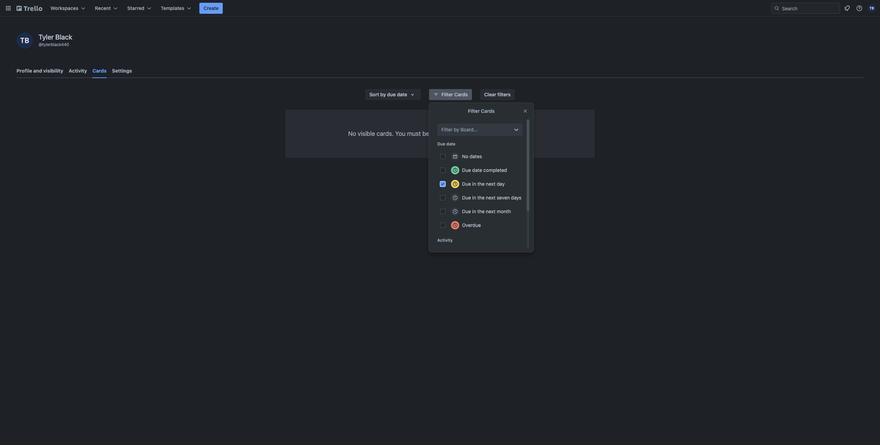 Task type: vqa. For each thing, say whether or not it's contained in the screenshot.
topmost basics
no



Task type: locate. For each thing, give the bounding box(es) containing it.
by for filter
[[454, 127, 459, 132]]

0 vertical spatial no
[[348, 130, 356, 137]]

1 vertical spatial no
[[462, 153, 469, 159]]

0 vertical spatial filter cards
[[442, 91, 468, 97]]

1 horizontal spatial date
[[447, 141, 456, 147]]

0 horizontal spatial no
[[348, 130, 356, 137]]

2 vertical spatial filter
[[442, 127, 453, 132]]

Search field
[[780, 3, 840, 13]]

tyler black (tylerblack440) image
[[868, 4, 876, 12], [17, 32, 33, 49]]

3 the from the top
[[478, 208, 485, 214]]

days
[[511, 195, 522, 201]]

in down due in the next day
[[472, 195, 476, 201]]

due for due in the next seven days
[[462, 195, 471, 201]]

no left dates
[[462, 153, 469, 159]]

tylerblack440
[[42, 42, 69, 47]]

black
[[55, 33, 72, 41]]

cards left clear
[[455, 91, 468, 97]]

in for due in the next day
[[472, 181, 476, 187]]

next left "day"
[[486, 181, 496, 187]]

due down 'no dates' on the right
[[462, 167, 471, 173]]

no
[[348, 130, 356, 137], [462, 153, 469, 159]]

in down due date completed
[[472, 181, 476, 187]]

month
[[497, 208, 511, 214]]

tyler black (tylerblack440) image right open information menu icon
[[868, 4, 876, 12]]

due down due in the next day
[[462, 195, 471, 201]]

by inside popup button
[[381, 91, 386, 97]]

1 vertical spatial the
[[478, 195, 485, 201]]

2 in from the top
[[472, 195, 476, 201]]

the
[[478, 181, 485, 187], [478, 195, 485, 201], [478, 208, 485, 214]]

3 in from the top
[[472, 208, 476, 214]]

cards down clear
[[481, 108, 495, 114]]

due
[[387, 91, 396, 97]]

1 vertical spatial tyler black (tylerblack440) image
[[17, 32, 33, 49]]

workspaces button
[[46, 3, 89, 14]]

the up overdue at the right of page
[[478, 208, 485, 214]]

cards right activity link
[[93, 68, 107, 74]]

1 vertical spatial activity
[[438, 238, 453, 243]]

to
[[450, 130, 456, 137], [490, 130, 496, 137]]

back to home image
[[17, 3, 42, 14]]

activity
[[69, 68, 87, 74], [438, 238, 453, 243]]

1 next from the top
[[486, 181, 496, 187]]

1 horizontal spatial to
[[490, 130, 496, 137]]

by for sort
[[381, 91, 386, 97]]

tyler black (tylerblack440) image left @
[[17, 32, 33, 49]]

by
[[381, 91, 386, 97], [454, 127, 459, 132]]

profile and visibility
[[17, 68, 63, 74]]

cards
[[93, 68, 107, 74], [455, 91, 468, 97], [481, 108, 495, 114]]

2 vertical spatial date
[[472, 167, 482, 173]]

next left seven
[[486, 195, 496, 201]]

1 horizontal spatial tyler black (tylerblack440) image
[[868, 4, 876, 12]]

no for no visible cards. you must be added to a card for it to appear here.
[[348, 130, 356, 137]]

next left month
[[486, 208, 496, 214]]

1 horizontal spatial filter cards
[[468, 108, 495, 114]]

search image
[[775, 6, 780, 11]]

0 vertical spatial filter
[[442, 91, 453, 97]]

dates
[[470, 153, 482, 159]]

0 notifications image
[[843, 4, 852, 12]]

1 horizontal spatial activity
[[438, 238, 453, 243]]

cards.
[[377, 130, 394, 137]]

2 vertical spatial the
[[478, 208, 485, 214]]

no visible cards. you must be added to a card for it to appear here.
[[348, 130, 532, 137]]

1 horizontal spatial cards
[[455, 91, 468, 97]]

1 vertical spatial date
[[447, 141, 456, 147]]

completed
[[484, 167, 507, 173]]

0 horizontal spatial by
[[381, 91, 386, 97]]

2 to from the left
[[490, 130, 496, 137]]

visible
[[358, 130, 375, 137]]

for
[[476, 130, 484, 137]]

1 vertical spatial by
[[454, 127, 459, 132]]

date down dates
[[472, 167, 482, 173]]

date right due
[[397, 91, 407, 97]]

3 next from the top
[[486, 208, 496, 214]]

card
[[462, 130, 474, 137]]

2 vertical spatial cards
[[481, 108, 495, 114]]

due date completed
[[462, 167, 507, 173]]

due
[[438, 141, 446, 147], [462, 167, 471, 173], [462, 181, 471, 187], [462, 195, 471, 201], [462, 208, 471, 214]]

0 horizontal spatial to
[[450, 130, 456, 137]]

1 vertical spatial in
[[472, 195, 476, 201]]

overdue
[[462, 222, 481, 228]]

0 vertical spatial the
[[478, 181, 485, 187]]

2 the from the top
[[478, 195, 485, 201]]

the for day
[[478, 181, 485, 187]]

recent
[[95, 5, 111, 11]]

0 horizontal spatial date
[[397, 91, 407, 97]]

in for due in the next month
[[472, 208, 476, 214]]

due up overdue at the right of page
[[462, 208, 471, 214]]

to right it
[[490, 130, 496, 137]]

by left due
[[381, 91, 386, 97]]

filter cards
[[442, 91, 468, 97], [468, 108, 495, 114]]

2 vertical spatial in
[[472, 208, 476, 214]]

be
[[423, 130, 430, 137]]

to left a
[[450, 130, 456, 137]]

0 vertical spatial in
[[472, 181, 476, 187]]

0 vertical spatial by
[[381, 91, 386, 97]]

0 vertical spatial activity
[[69, 68, 87, 74]]

in up overdue at the right of page
[[472, 208, 476, 214]]

profile
[[17, 68, 32, 74]]

the down due date completed
[[478, 181, 485, 187]]

1 horizontal spatial no
[[462, 153, 469, 159]]

filters
[[498, 91, 511, 97]]

next for day
[[486, 181, 496, 187]]

date for due date completed
[[472, 167, 482, 173]]

2 horizontal spatial date
[[472, 167, 482, 173]]

0 vertical spatial next
[[486, 181, 496, 187]]

0 horizontal spatial filter cards
[[442, 91, 468, 97]]

it
[[485, 130, 489, 137]]

next
[[486, 181, 496, 187], [486, 195, 496, 201], [486, 208, 496, 214]]

next for seven
[[486, 195, 496, 201]]

1 vertical spatial next
[[486, 195, 496, 201]]

2 next from the top
[[486, 195, 496, 201]]

1 the from the top
[[478, 181, 485, 187]]

in
[[472, 181, 476, 187], [472, 195, 476, 201], [472, 208, 476, 214]]

create button
[[200, 3, 223, 14]]

1 vertical spatial cards
[[455, 91, 468, 97]]

tyler black @ tylerblack440
[[39, 33, 72, 47]]

@
[[39, 42, 42, 47]]

activity link
[[69, 65, 87, 77]]

by left card
[[454, 127, 459, 132]]

due down "no visible cards. you must be added to a card for it to appear here."
[[438, 141, 446, 147]]

date
[[397, 91, 407, 97], [447, 141, 456, 147], [472, 167, 482, 173]]

due down due date completed
[[462, 181, 471, 187]]

filter cards button
[[429, 89, 472, 100]]

0 horizontal spatial tyler black (tylerblack440) image
[[17, 32, 33, 49]]

no left visible
[[348, 130, 356, 137]]

filter
[[442, 91, 453, 97], [468, 108, 480, 114], [442, 127, 453, 132]]

1 horizontal spatial by
[[454, 127, 459, 132]]

the down due in the next day
[[478, 195, 485, 201]]

0 vertical spatial tyler black (tylerblack440) image
[[868, 4, 876, 12]]

date down "no visible cards. you must be added to a card for it to appear here."
[[447, 141, 456, 147]]

1 in from the top
[[472, 181, 476, 187]]

2 vertical spatial next
[[486, 208, 496, 214]]

recent button
[[91, 3, 122, 14]]

settings
[[112, 68, 132, 74]]

0 horizontal spatial cards
[[93, 68, 107, 74]]

the for month
[[478, 208, 485, 214]]

0 horizontal spatial activity
[[69, 68, 87, 74]]

sort by due date
[[370, 91, 407, 97]]

0 vertical spatial date
[[397, 91, 407, 97]]



Task type: describe. For each thing, give the bounding box(es) containing it.
settings link
[[112, 65, 132, 77]]

appear
[[497, 130, 517, 137]]

clear filters
[[485, 91, 511, 97]]

tyler
[[39, 33, 54, 41]]

day
[[497, 181, 505, 187]]

due for due in the next day
[[462, 181, 471, 187]]

no dates
[[462, 153, 482, 159]]

next for month
[[486, 208, 496, 214]]

you
[[395, 130, 406, 137]]

date for due date
[[447, 141, 456, 147]]

1 vertical spatial filter cards
[[468, 108, 495, 114]]

filter cards inside 'button'
[[442, 91, 468, 97]]

starred
[[127, 5, 144, 11]]

cards inside 'button'
[[455, 91, 468, 97]]

and
[[33, 68, 42, 74]]

primary element
[[0, 0, 881, 17]]

due in the next day
[[462, 181, 505, 187]]

here.
[[518, 130, 532, 137]]

templates
[[161, 5, 184, 11]]

filter inside 'button'
[[442, 91, 453, 97]]

open information menu image
[[856, 5, 863, 12]]

visibility
[[43, 68, 63, 74]]

due for due date
[[438, 141, 446, 147]]

close popover image
[[523, 108, 528, 114]]

in for due in the next seven days
[[472, 195, 476, 201]]

templates button
[[157, 3, 195, 14]]

seven
[[497, 195, 510, 201]]

1 vertical spatial filter
[[468, 108, 480, 114]]

profile and visibility link
[[17, 65, 63, 77]]

create
[[204, 5, 219, 11]]

added
[[431, 130, 449, 137]]

cards link
[[93, 65, 107, 78]]

due in the next month
[[462, 208, 511, 214]]

due for due date completed
[[462, 167, 471, 173]]

a
[[457, 130, 461, 137]]

1 to from the left
[[450, 130, 456, 137]]

0 vertical spatial cards
[[93, 68, 107, 74]]

sort by due date button
[[366, 89, 421, 100]]

board...
[[461, 127, 478, 132]]

workspaces
[[51, 5, 78, 11]]

due in the next seven days
[[462, 195, 522, 201]]

sort
[[370, 91, 379, 97]]

clear filters button
[[480, 89, 515, 100]]

no for no dates
[[462, 153, 469, 159]]

due for due in the next month
[[462, 208, 471, 214]]

tyler black (tylerblack440) image inside primary element
[[868, 4, 876, 12]]

due date
[[438, 141, 456, 147]]

the for seven
[[478, 195, 485, 201]]

2 horizontal spatial cards
[[481, 108, 495, 114]]

date inside popup button
[[397, 91, 407, 97]]

must
[[407, 130, 421, 137]]

clear
[[485, 91, 497, 97]]

starred button
[[123, 3, 155, 14]]

filter by board...
[[442, 127, 478, 132]]



